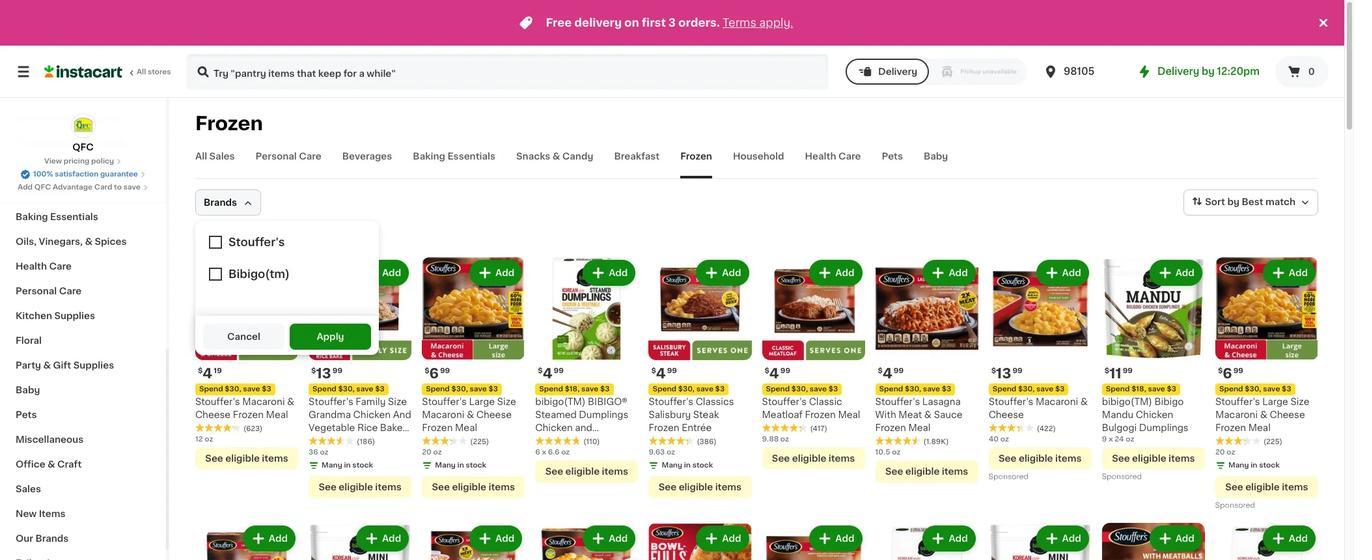 Task type: describe. For each thing, give the bounding box(es) containing it.
3 stock from the left
[[693, 462, 713, 469]]

1 vertical spatial x
[[542, 449, 547, 456]]

$ 13 99 for stouffer's macaroni & cheese
[[992, 367, 1023, 380]]

4 99 from the left
[[894, 367, 904, 375]]

stouffer's macaroni & cheese
[[989, 397, 1088, 420]]

1 vertical spatial brands
[[35, 534, 69, 543]]

our
[[16, 534, 33, 543]]

4 many from the left
[[1229, 462, 1250, 469]]

canned goods & soups link
[[8, 130, 158, 155]]

goods for dry
[[35, 89, 66, 98]]

0 vertical spatial household link
[[733, 150, 785, 178]]

free delivery on first 3 orders. terms apply.
[[546, 18, 794, 28]]

snacks
[[517, 152, 551, 161]]

(417)
[[811, 425, 828, 433]]

kitchen supplies link
[[8, 304, 158, 328]]

3 many in stock from the left
[[662, 462, 713, 469]]

chicken inside bibigo(tm) bibigo mandu chicken bulgogi dumplings 9 x 24 oz
[[1137, 410, 1174, 420]]

0 horizontal spatial household link
[[8, 180, 158, 205]]

service type group
[[846, 59, 1028, 85]]

0 vertical spatial baby
[[924, 152, 949, 161]]

cheese inside stouffer's macaroni & cheese
[[989, 410, 1025, 420]]

9 spend from the left
[[993, 386, 1017, 393]]

10.5 oz
[[876, 449, 901, 456]]

1 stouffer's large size macaroni & cheese frozen meal from the left
[[422, 397, 516, 433]]

4 $30, from the left
[[905, 386, 922, 393]]

2 20 from the left
[[1216, 449, 1226, 456]]

4 for bibigo(tm) bibigo® steamed dumplings chicken and vegetable
[[543, 367, 553, 380]]

floral
[[16, 336, 42, 345]]

& inside stouffer's macaroni & cheese
[[1081, 397, 1088, 407]]

limited time offer region
[[0, 0, 1316, 46]]

36 oz
[[309, 449, 329, 456]]

party
[[16, 361, 41, 370]]

(386)
[[697, 438, 717, 446]]

0 vertical spatial health care
[[805, 152, 861, 161]]

6 spend $30, save $3 from the left
[[653, 386, 725, 393]]

4 for stouffer's classics salisbury steak frozen entrée
[[656, 367, 666, 380]]

$ 4 19
[[198, 367, 222, 380]]

1 horizontal spatial pets
[[882, 152, 903, 161]]

& inside stouffer's lasagna with meat & sauce frozen meal
[[925, 410, 932, 420]]

2 spend from the left
[[313, 386, 337, 393]]

condiments
[[16, 113, 74, 122]]

0 vertical spatial personal care link
[[256, 150, 322, 178]]

vegetable for 4
[[536, 436, 582, 446]]

1 99 from the left
[[333, 367, 343, 375]]

frozen inside stouffer's lasagna with meat & sauce frozen meal
[[876, 423, 907, 433]]

our brands link
[[8, 526, 158, 551]]

steamed
[[536, 410, 577, 420]]

steak
[[694, 410, 719, 420]]

$ 4 99 for stouffer's lasagna with meat & sauce frozen meal
[[878, 367, 904, 380]]

craft
[[57, 460, 82, 469]]

1 horizontal spatial baking essentials link
[[413, 150, 496, 178]]

salisbury
[[649, 410, 691, 420]]

bibigo(tm) bibigo® steamed dumplings chicken and vegetable
[[536, 397, 629, 446]]

1 many in stock from the left
[[322, 462, 373, 469]]

5 $3 from the left
[[942, 386, 952, 393]]

0 vertical spatial personal
[[256, 152, 297, 161]]

by for delivery
[[1202, 66, 1215, 76]]

kitchen
[[16, 311, 52, 320]]

and
[[393, 410, 412, 420]]

1 spend $30, save $3 from the left
[[199, 386, 271, 393]]

3 $30, from the left
[[792, 386, 808, 393]]

spend $18, save $3 for 4
[[540, 386, 610, 393]]

condiments & sauces link
[[8, 106, 158, 130]]

product group containing 11
[[1103, 257, 1206, 484]]

view pricing policy link
[[44, 156, 122, 167]]

with
[[876, 410, 897, 420]]

eligible inside product group
[[1133, 454, 1167, 463]]

bibigo(tm) for mandu
[[1103, 397, 1153, 407]]

stouffer's inside the stouffer's macaroni & cheese frozen meal
[[195, 397, 240, 407]]

7 99 from the left
[[667, 367, 677, 375]]

meat
[[899, 410, 923, 420]]

pricing
[[64, 158, 90, 165]]

1 $ 6 99 from the left
[[425, 367, 450, 380]]

on
[[625, 18, 640, 28]]

7 $ from the left
[[425, 367, 430, 375]]

2 $ from the left
[[311, 367, 316, 375]]

100% satisfaction guarantee button
[[20, 167, 146, 180]]

first
[[642, 18, 666, 28]]

10.5
[[876, 449, 891, 456]]

sort by
[[1206, 197, 1240, 207]]

oz inside bibigo(tm) bibigo mandu chicken bulgogi dumplings 9 x 24 oz
[[1126, 436, 1135, 443]]

1 stock from the left
[[353, 462, 373, 469]]

oils, vinegars, & spices
[[16, 237, 127, 246]]

stouffer's macaroni & cheese frozen meal
[[195, 397, 295, 420]]

& inside the stouffer's macaroni & cheese frozen meal
[[287, 397, 295, 407]]

0 vertical spatial baby link
[[924, 150, 949, 178]]

2 many in stock from the left
[[435, 462, 487, 469]]

9.88
[[762, 436, 779, 443]]

0 horizontal spatial baby link
[[8, 378, 158, 403]]

4 in from the left
[[1251, 462, 1258, 469]]

$ 13 99 for stouffer's family size grandma chicken and vegetable rice bake frozen entrée
[[311, 367, 343, 380]]

13 for stouffer's family size grandma chicken and vegetable rice bake frozen entrée
[[316, 367, 331, 380]]

100%
[[33, 171, 53, 178]]

entrée inside stouffer's family size grandma chicken and vegetable rice bake frozen entrée
[[342, 436, 372, 446]]

bulgogi
[[1103, 423, 1137, 433]]

0 vertical spatial pets link
[[882, 150, 903, 178]]

5 $30, from the left
[[452, 386, 468, 393]]

4 for stouffer's lasagna with meat & sauce frozen meal
[[883, 367, 893, 380]]

terms
[[723, 18, 757, 28]]

office
[[16, 460, 45, 469]]

1 vertical spatial essentials
[[50, 212, 98, 221]]

all stores
[[137, 68, 171, 76]]

office & craft link
[[8, 452, 158, 477]]

meal inside stouffer's lasagna with meat & sauce frozen meal
[[909, 423, 931, 433]]

2 in from the left
[[458, 462, 464, 469]]

grandma
[[309, 410, 351, 420]]

8 $30, from the left
[[1246, 386, 1262, 393]]

best match
[[1242, 197, 1296, 207]]

7 $30, from the left
[[1019, 386, 1035, 393]]

by for sort
[[1228, 197, 1240, 207]]

1 $30, from the left
[[225, 386, 241, 393]]

10 $ from the left
[[1219, 367, 1223, 375]]

1 vertical spatial baking essentials link
[[8, 205, 158, 229]]

(186)
[[357, 438, 375, 446]]

kitchen supplies
[[16, 311, 95, 320]]

sales inside "all sales" link
[[209, 152, 235, 161]]

40
[[989, 436, 999, 443]]

stouffer's inside stouffer's classic meatloaf frozen meal
[[762, 397, 807, 407]]

floral link
[[8, 328, 158, 353]]

0 horizontal spatial personal
[[16, 287, 57, 296]]

8 stouffer's from the left
[[1216, 397, 1261, 407]]

size inside stouffer's family size grandma chicken and vegetable rice bake frozen entrée
[[388, 397, 407, 407]]

terms apply. link
[[723, 18, 794, 28]]

4 stock from the left
[[1260, 462, 1280, 469]]

1 in from the left
[[344, 462, 351, 469]]

bibigo(tm) bibigo mandu chicken bulgogi dumplings 9 x 24 oz
[[1103, 397, 1189, 443]]

1 horizontal spatial qfc
[[72, 143, 94, 152]]

0 horizontal spatial baby
[[16, 386, 40, 395]]

3 spend from the left
[[540, 386, 563, 393]]

1 horizontal spatial 6
[[536, 449, 540, 456]]

5 stouffer's from the left
[[422, 397, 467, 407]]

0 horizontal spatial 6
[[430, 367, 439, 380]]

$18, for 11
[[1132, 386, 1147, 393]]

all sales
[[195, 152, 235, 161]]

classics
[[696, 397, 734, 407]]

snacks & candy link
[[517, 150, 594, 178]]

12 oz
[[195, 436, 213, 443]]

12
[[195, 436, 203, 443]]

6 x 6.6 oz
[[536, 449, 570, 456]]

chicken for 13
[[353, 410, 391, 420]]

cancel button
[[203, 324, 285, 350]]

health care link for topmost household link
[[805, 150, 861, 178]]

stouffer's inside stouffer's family size grandma chicken and vegetable rice bake frozen entrée
[[309, 397, 354, 407]]

add qfc advantage card to save
[[18, 184, 141, 191]]

5 spend $30, save $3 from the left
[[426, 386, 498, 393]]

(422)
[[1037, 425, 1056, 433]]

cheese inside the stouffer's macaroni & cheese frozen meal
[[195, 410, 231, 420]]

$ 4 99 for bibigo(tm) bibigo® steamed dumplings chicken and vegetable
[[538, 367, 564, 380]]

2 $30, from the left
[[338, 386, 355, 393]]

1 horizontal spatial essentials
[[448, 152, 496, 161]]

7 spend $30, save $3 from the left
[[993, 386, 1065, 393]]

3 99 from the left
[[781, 367, 791, 375]]

entrée inside stouffer's classics salisbury steak frozen entrée
[[682, 423, 712, 433]]

1 horizontal spatial health
[[805, 152, 837, 161]]

8 $3 from the left
[[716, 386, 725, 393]]

3
[[669, 18, 676, 28]]

apply
[[317, 332, 344, 341]]

miscellaneous link
[[8, 427, 158, 452]]

2 stouffer's large size macaroni & cheese frozen meal from the left
[[1216, 397, 1310, 433]]

9 99 from the left
[[1234, 367, 1244, 375]]

2 horizontal spatial 6
[[1223, 367, 1233, 380]]

lasagna
[[923, 397, 961, 407]]

2 many from the left
[[435, 462, 456, 469]]

new
[[16, 509, 37, 518]]

party & gift supplies link
[[8, 353, 158, 378]]

36
[[309, 449, 318, 456]]

0 button
[[1276, 56, 1329, 87]]

98105 button
[[1043, 53, 1122, 90]]

8 spend from the left
[[653, 386, 677, 393]]

goods for canned
[[55, 138, 86, 147]]

4 spend from the left
[[766, 386, 790, 393]]

bake
[[380, 423, 403, 433]]

0 vertical spatial supplies
[[54, 311, 95, 320]]

1 vertical spatial health
[[16, 262, 47, 271]]

10 $3 from the left
[[1283, 386, 1292, 393]]

spices
[[95, 237, 127, 246]]

40 oz
[[989, 436, 1010, 443]]

add qfc advantage card to save link
[[18, 182, 148, 193]]

0 vertical spatial personal care
[[256, 152, 322, 161]]

delivery button
[[846, 59, 930, 85]]

5 $ from the left
[[878, 367, 883, 375]]

9
[[1103, 436, 1108, 443]]

meatloaf
[[762, 410, 803, 420]]

2 99 from the left
[[554, 367, 564, 375]]

beverages link
[[342, 150, 392, 178]]

1 many from the left
[[322, 462, 342, 469]]

free
[[546, 18, 572, 28]]

brands button
[[195, 190, 261, 216]]

7 spend from the left
[[426, 386, 450, 393]]

2 $3 from the left
[[375, 386, 385, 393]]

1 large from the left
[[469, 397, 495, 407]]



Task type: locate. For each thing, give the bounding box(es) containing it.
stouffer's inside stouffer's macaroni & cheese
[[989, 397, 1034, 407]]

0 horizontal spatial 13
[[316, 367, 331, 380]]

19
[[214, 367, 222, 375]]

breakfast down the canned
[[16, 163, 61, 172]]

1 horizontal spatial brands
[[204, 198, 237, 207]]

2 $ 4 99 from the left
[[765, 367, 791, 380]]

miscellaneous
[[16, 435, 84, 444]]

0 horizontal spatial entrée
[[342, 436, 372, 446]]

spend inside product group
[[1107, 386, 1130, 393]]

brands
[[204, 198, 237, 207], [35, 534, 69, 543]]

3 $3 from the left
[[601, 386, 610, 393]]

x right 9
[[1109, 436, 1114, 443]]

0 vertical spatial breakfast
[[615, 152, 660, 161]]

sales inside sales "link"
[[16, 485, 41, 494]]

new items
[[16, 509, 66, 518]]

sales up brands dropdown button
[[209, 152, 235, 161]]

0 horizontal spatial baking essentials
[[16, 212, 98, 221]]

1 20 oz from the left
[[422, 449, 442, 456]]

by right 'sort'
[[1228, 197, 1240, 207]]

entrée down "steak"
[[682, 423, 712, 433]]

2 large from the left
[[1263, 397, 1289, 407]]

by inside delivery by 12:20pm 'link'
[[1202, 66, 1215, 76]]

stouffer's inside stouffer's classics salisbury steak frozen entrée
[[649, 397, 694, 407]]

0 horizontal spatial $ 6 99
[[425, 367, 450, 380]]

0 horizontal spatial pets link
[[8, 403, 158, 427]]

dumplings down bibigo®
[[579, 410, 629, 420]]

6
[[430, 367, 439, 380], [1223, 367, 1233, 380], [536, 449, 540, 456]]

stouffer's inside stouffer's lasagna with meat & sauce frozen meal
[[876, 397, 921, 407]]

delivery by 12:20pm link
[[1137, 64, 1260, 79]]

0 horizontal spatial spend $18, save $3
[[540, 386, 610, 393]]

personal
[[256, 152, 297, 161], [16, 287, 57, 296]]

13 up stouffer's macaroni & cheese
[[997, 367, 1012, 380]]

dumplings inside the bibigo(tm) bibigo® steamed dumplings chicken and vegetable
[[579, 410, 629, 420]]

3 spend $30, save $3 from the left
[[766, 386, 838, 393]]

Best match Sort by field
[[1184, 190, 1319, 216]]

$ 4 99 for stouffer's classics salisbury steak frozen entrée
[[652, 367, 677, 380]]

personal up kitchen
[[16, 287, 57, 296]]

1 (225) from the left
[[470, 438, 489, 446]]

0 horizontal spatial personal care link
[[8, 279, 158, 304]]

chicken for 4
[[536, 423, 573, 433]]

classic
[[809, 397, 843, 407]]

all
[[137, 68, 146, 76], [195, 152, 207, 161]]

2 spend $30, save $3 from the left
[[313, 386, 385, 393]]

0 horizontal spatial sponsored badge image
[[989, 473, 1029, 481]]

8 spend $30, save $3 from the left
[[1220, 386, 1292, 393]]

match
[[1266, 197, 1296, 207]]

macaroni inside the stouffer's macaroni & cheese frozen meal
[[242, 397, 285, 407]]

4 stouffer's from the left
[[876, 397, 921, 407]]

★★★★★
[[195, 423, 241, 433], [195, 423, 241, 433], [762, 423, 808, 433], [762, 423, 808, 433], [989, 423, 1035, 433], [989, 423, 1035, 433], [309, 436, 354, 446], [309, 436, 354, 446], [536, 436, 581, 446], [536, 436, 581, 446], [876, 436, 921, 446], [876, 436, 921, 446], [422, 436, 468, 446], [422, 436, 468, 446], [649, 436, 695, 446], [649, 436, 695, 446], [1216, 436, 1262, 446], [1216, 436, 1262, 446]]

frozen inside stouffer's classic meatloaf frozen meal
[[805, 410, 836, 420]]

6 $30, from the left
[[679, 386, 695, 393]]

2 stouffer's from the left
[[309, 397, 354, 407]]

$18, down $ 11 99 on the right of the page
[[1132, 386, 1147, 393]]

0 vertical spatial by
[[1202, 66, 1215, 76]]

1 horizontal spatial size
[[497, 397, 516, 407]]

Search field
[[188, 55, 828, 89]]

1 vertical spatial all
[[195, 152, 207, 161]]

delivery inside 'link'
[[1158, 66, 1200, 76]]

2 $ 6 99 from the left
[[1219, 367, 1244, 380]]

1 vertical spatial health care
[[16, 262, 72, 271]]

0 horizontal spatial size
[[388, 397, 407, 407]]

2 $18, from the left
[[1132, 386, 1147, 393]]

2 spend $18, save $3 from the left
[[1107, 386, 1177, 393]]

qfc up the view pricing policy link
[[72, 143, 94, 152]]

1 $ 13 99 from the left
[[311, 367, 343, 380]]

size
[[388, 397, 407, 407], [497, 397, 516, 407], [1291, 397, 1310, 407]]

1 spend from the left
[[199, 386, 223, 393]]

qfc logo image
[[71, 113, 95, 138]]

1 vertical spatial breakfast
[[16, 163, 61, 172]]

delivery inside button
[[879, 67, 918, 76]]

0 horizontal spatial dumplings
[[579, 410, 629, 420]]

8 99 from the left
[[1013, 367, 1023, 375]]

1 vertical spatial sales
[[16, 485, 41, 494]]

1 spend $18, save $3 from the left
[[540, 386, 610, 393]]

1 vertical spatial personal
[[16, 287, 57, 296]]

oils, vinegars, & spices link
[[8, 229, 158, 254]]

0 vertical spatial health
[[805, 152, 837, 161]]

1 horizontal spatial stouffer's large size macaroni & cheese frozen meal
[[1216, 397, 1310, 433]]

household link down 100% satisfaction guarantee
[[8, 180, 158, 205]]

2 (225) from the left
[[1264, 438, 1283, 446]]

11
[[1110, 367, 1122, 380]]

1 vertical spatial pets
[[16, 410, 37, 419]]

4 many in stock from the left
[[1229, 462, 1280, 469]]

1 horizontal spatial baking essentials
[[413, 152, 496, 161]]

$ inside "$ 4 19"
[[198, 367, 203, 375]]

vinegars,
[[39, 237, 83, 246]]

$18, up steamed
[[565, 386, 580, 393]]

100% satisfaction guarantee
[[33, 171, 138, 178]]

chicken down 'bibigo'
[[1137, 410, 1174, 420]]

3 stouffer's from the left
[[762, 397, 807, 407]]

1 vertical spatial baking
[[16, 212, 48, 221]]

dumplings down 'bibigo'
[[1140, 423, 1189, 433]]

2 cheese from the left
[[477, 410, 512, 420]]

0 vertical spatial baking essentials link
[[413, 150, 496, 178]]

delivery by 12:20pm
[[1158, 66, 1260, 76]]

personal right "all sales"
[[256, 152, 297, 161]]

0 horizontal spatial by
[[1202, 66, 1215, 76]]

frozen inside the stouffer's macaroni & cheese frozen meal
[[233, 410, 264, 420]]

13 down apply
[[316, 367, 331, 380]]

0 horizontal spatial household
[[16, 188, 67, 197]]

4 spend $30, save $3 from the left
[[880, 386, 952, 393]]

0 horizontal spatial $ 13 99
[[311, 367, 343, 380]]

4 $ from the left
[[765, 367, 770, 375]]

(110)
[[584, 438, 600, 446]]

0 vertical spatial pets
[[882, 152, 903, 161]]

6 99 from the left
[[440, 367, 450, 375]]

all sales link
[[195, 150, 235, 178]]

brands down "all sales" link
[[204, 198, 237, 207]]

1 vertical spatial goods
[[55, 138, 86, 147]]

sauces
[[86, 113, 120, 122]]

sponsored badge image for 6
[[1216, 502, 1255, 509]]

all for all sales
[[195, 152, 207, 161]]

$ inside $ 11 99
[[1105, 367, 1110, 375]]

8 $ from the left
[[652, 367, 656, 375]]

household link right the frozen link
[[733, 150, 785, 178]]

1 horizontal spatial health care
[[805, 152, 861, 161]]

1 vertical spatial baking essentials
[[16, 212, 98, 221]]

$ 4 99 up the salisbury
[[652, 367, 677, 380]]

chicken down steamed
[[536, 423, 573, 433]]

0 vertical spatial baking
[[413, 152, 446, 161]]

0 vertical spatial goods
[[35, 89, 66, 98]]

9 $ from the left
[[992, 367, 997, 375]]

spend $30, save $3
[[199, 386, 271, 393], [313, 386, 385, 393], [766, 386, 838, 393], [880, 386, 952, 393], [426, 386, 498, 393], [653, 386, 725, 393], [993, 386, 1065, 393], [1220, 386, 1292, 393]]

advantage
[[53, 184, 93, 191]]

1 horizontal spatial household
[[733, 152, 785, 161]]

chicken inside the bibigo(tm) bibigo® steamed dumplings chicken and vegetable
[[536, 423, 573, 433]]

brands down items
[[35, 534, 69, 543]]

0 horizontal spatial (225)
[[470, 438, 489, 446]]

household down 100%
[[16, 188, 67, 197]]

product group
[[195, 257, 298, 470], [309, 257, 412, 498], [422, 257, 525, 498], [536, 257, 639, 483], [649, 257, 752, 498], [762, 257, 865, 470], [876, 257, 979, 483], [989, 257, 1092, 484], [1103, 257, 1206, 484], [1216, 257, 1319, 513], [195, 523, 298, 560], [309, 523, 412, 560], [422, 523, 525, 560], [536, 523, 639, 560], [649, 523, 752, 560], [762, 523, 865, 560], [876, 523, 979, 560], [989, 523, 1092, 560], [1103, 523, 1206, 560], [1216, 523, 1319, 560]]

6 spend from the left
[[1107, 386, 1130, 393]]

vegetable
[[309, 423, 355, 433], [536, 436, 582, 446]]

delivery for delivery by 12:20pm
[[1158, 66, 1200, 76]]

spend $18, save $3 for 11
[[1107, 386, 1177, 393]]

1 vertical spatial household
[[16, 188, 67, 197]]

x left 6.6
[[542, 449, 547, 456]]

4
[[203, 367, 213, 380], [543, 367, 553, 380], [770, 367, 780, 380], [883, 367, 893, 380], [656, 367, 666, 380]]

household
[[733, 152, 785, 161], [16, 188, 67, 197]]

None search field
[[186, 53, 829, 90]]

soups
[[98, 138, 128, 147]]

macaroni inside stouffer's macaroni & cheese
[[1036, 397, 1079, 407]]

frozen
[[195, 114, 263, 133], [681, 152, 713, 161], [233, 410, 264, 420], [805, 410, 836, 420], [876, 423, 907, 433], [422, 423, 453, 433], [649, 423, 680, 433], [1216, 423, 1247, 433], [309, 436, 340, 446]]

$ 4 99 up steamed
[[538, 367, 564, 380]]

vegetable inside stouffer's family size grandma chicken and vegetable rice bake frozen entrée
[[309, 423, 355, 433]]

mandu
[[1103, 410, 1134, 420]]

13 for stouffer's macaroni & cheese
[[997, 367, 1012, 380]]

add inside product group
[[1176, 268, 1195, 277]]

all for all stores
[[137, 68, 146, 76]]

3 many from the left
[[662, 462, 683, 469]]

0 vertical spatial x
[[1109, 436, 1114, 443]]

1 20 from the left
[[422, 449, 432, 456]]

1 horizontal spatial by
[[1228, 197, 1240, 207]]

delivery for delivery
[[879, 67, 918, 76]]

dumplings inside bibigo(tm) bibigo mandu chicken bulgogi dumplings 9 x 24 oz
[[1140, 423, 1189, 433]]

4 4 from the left
[[883, 367, 893, 380]]

$3 inside product group
[[1168, 386, 1177, 393]]

1 $18, from the left
[[565, 386, 580, 393]]

see eligible items button
[[195, 448, 298, 470], [762, 448, 865, 470], [1103, 448, 1206, 470], [989, 448, 1092, 470], [536, 461, 639, 483], [876, 461, 979, 483], [309, 476, 412, 498], [422, 476, 525, 498], [649, 476, 752, 498], [1216, 476, 1319, 498]]

by inside 'best match sort by' field
[[1228, 197, 1240, 207]]

sauce
[[935, 410, 963, 420]]

1 horizontal spatial bibigo(tm)
[[1103, 397, 1153, 407]]

0 horizontal spatial x
[[542, 449, 547, 456]]

1 horizontal spatial 13
[[997, 367, 1012, 380]]

3 $ from the left
[[538, 367, 543, 375]]

bibigo(tm) up mandu
[[1103, 397, 1153, 407]]

99
[[333, 367, 343, 375], [554, 367, 564, 375], [781, 367, 791, 375], [894, 367, 904, 375], [1123, 367, 1133, 375], [440, 367, 450, 375], [667, 367, 677, 375], [1013, 367, 1023, 375], [1234, 367, 1244, 375]]

9.63
[[649, 449, 665, 456]]

save
[[123, 184, 141, 191], [243, 386, 260, 393], [357, 386, 374, 393], [582, 386, 599, 393], [810, 386, 827, 393], [924, 386, 941, 393], [1149, 386, 1166, 393], [470, 386, 487, 393], [697, 386, 714, 393], [1037, 386, 1054, 393], [1264, 386, 1281, 393]]

qfc down 100%
[[34, 184, 51, 191]]

dumplings
[[579, 410, 629, 420], [1140, 423, 1189, 433]]

3 in from the left
[[684, 462, 691, 469]]

1 horizontal spatial personal care
[[256, 152, 322, 161]]

1 vertical spatial personal care
[[16, 287, 82, 296]]

9 $3 from the left
[[1056, 386, 1065, 393]]

spend $18, save $3
[[540, 386, 610, 393], [1107, 386, 1177, 393]]

$18, inside product group
[[1132, 386, 1147, 393]]

add button
[[244, 261, 294, 285], [358, 261, 408, 285], [471, 261, 521, 285], [584, 261, 635, 285], [698, 261, 748, 285], [811, 261, 861, 285], [925, 261, 975, 285], [1038, 261, 1088, 285], [1151, 261, 1202, 285], [1265, 261, 1315, 285], [244, 527, 294, 550], [358, 527, 408, 550], [471, 527, 521, 550], [584, 527, 635, 550], [698, 527, 748, 550], [811, 527, 861, 550], [925, 527, 975, 550], [1038, 527, 1088, 550], [1151, 527, 1202, 550], [1265, 527, 1315, 550]]

pets
[[882, 152, 903, 161], [16, 410, 37, 419]]

view
[[44, 158, 62, 165]]

1 stouffer's from the left
[[195, 397, 240, 407]]

5 spend from the left
[[880, 386, 904, 393]]

4 up the salisbury
[[656, 367, 666, 380]]

$ 11 99
[[1105, 367, 1133, 380]]

sales down office
[[16, 485, 41, 494]]

$ 6 99
[[425, 367, 450, 380], [1219, 367, 1244, 380]]

chicken
[[353, 410, 391, 420], [1137, 410, 1174, 420], [536, 423, 573, 433]]

4 cheese from the left
[[1271, 410, 1306, 420]]

1 vertical spatial by
[[1228, 197, 1240, 207]]

4 left 19
[[203, 367, 213, 380]]

our brands
[[16, 534, 69, 543]]

goods up condiments
[[35, 89, 66, 98]]

1 horizontal spatial delivery
[[1158, 66, 1200, 76]]

bibigo(tm) up steamed
[[536, 397, 586, 407]]

0 horizontal spatial baking essentials link
[[8, 205, 158, 229]]

items
[[39, 509, 66, 518]]

office & craft
[[16, 460, 82, 469]]

4 $ 4 99 from the left
[[652, 367, 677, 380]]

baking essentials inside 'link'
[[16, 212, 98, 221]]

$
[[198, 367, 203, 375], [311, 367, 316, 375], [538, 367, 543, 375], [765, 367, 770, 375], [878, 367, 883, 375], [1105, 367, 1110, 375], [425, 367, 430, 375], [652, 367, 656, 375], [992, 367, 997, 375], [1219, 367, 1223, 375]]

bibigo®
[[588, 397, 628, 407]]

chicken inside stouffer's family size grandma chicken and vegetable rice bake frozen entrée
[[353, 410, 391, 420]]

2 stock from the left
[[466, 462, 487, 469]]

1 horizontal spatial personal care link
[[256, 150, 322, 178]]

$ 4 99 up with
[[878, 367, 904, 380]]

care
[[299, 152, 322, 161], [839, 152, 861, 161], [49, 262, 72, 271], [59, 287, 82, 296]]

best
[[1242, 197, 1264, 207]]

bibigo(tm) inside the bibigo(tm) bibigo® steamed dumplings chicken and vegetable
[[536, 397, 586, 407]]

brands inside dropdown button
[[204, 198, 237, 207]]

2 20 oz from the left
[[1216, 449, 1236, 456]]

by left 12:20pm
[[1202, 66, 1215, 76]]

macaroni
[[242, 397, 285, 407], [1036, 397, 1079, 407], [422, 410, 465, 420], [1216, 410, 1259, 420]]

$ 4 99
[[538, 367, 564, 380], [765, 367, 791, 380], [878, 367, 904, 380], [652, 367, 677, 380]]

0 horizontal spatial qfc
[[34, 184, 51, 191]]

1 vertical spatial pets link
[[8, 403, 158, 427]]

3 $ 4 99 from the left
[[878, 367, 904, 380]]

7 $3 from the left
[[489, 386, 498, 393]]

1 $ 4 99 from the left
[[538, 367, 564, 380]]

1 vertical spatial supplies
[[73, 361, 114, 370]]

0 vertical spatial qfc
[[72, 143, 94, 152]]

1 horizontal spatial all
[[195, 152, 207, 161]]

supplies up floral link
[[54, 311, 95, 320]]

spend $18, save $3 up steamed
[[540, 386, 610, 393]]

1 size from the left
[[388, 397, 407, 407]]

vegetable up 6.6
[[536, 436, 582, 446]]

essentials left snacks
[[448, 152, 496, 161]]

1 horizontal spatial household link
[[733, 150, 785, 178]]

x
[[1109, 436, 1114, 443], [542, 449, 547, 456]]

vegetable inside the bibigo(tm) bibigo® steamed dumplings chicken and vegetable
[[536, 436, 582, 446]]

3 size from the left
[[1291, 397, 1310, 407]]

0 vertical spatial baking essentials
[[413, 152, 496, 161]]

household right the frozen link
[[733, 152, 785, 161]]

baking right "beverages"
[[413, 152, 446, 161]]

0 horizontal spatial sales
[[16, 485, 41, 494]]

sponsored badge image
[[1103, 473, 1142, 481], [989, 473, 1029, 481], [1216, 502, 1255, 509]]

$ 4 99 for stouffer's classic meatloaf frozen meal
[[765, 367, 791, 380]]

1 vertical spatial baby link
[[8, 378, 158, 403]]

0 horizontal spatial health care link
[[8, 254, 158, 279]]

4 up with
[[883, 367, 893, 380]]

sort
[[1206, 197, 1226, 207]]

breakfast right candy
[[615, 152, 660, 161]]

bibigo(tm) inside bibigo(tm) bibigo mandu chicken bulgogi dumplings 9 x 24 oz
[[1103, 397, 1153, 407]]

all stores link
[[44, 53, 172, 90]]

1 cheese from the left
[[195, 410, 231, 420]]

frozen inside stouffer's family size grandma chicken and vegetable rice bake frozen entrée
[[309, 436, 340, 446]]

0 horizontal spatial personal care
[[16, 287, 82, 296]]

24
[[1115, 436, 1125, 443]]

goods up pricing
[[55, 138, 86, 147]]

0 vertical spatial sales
[[209, 152, 235, 161]]

1 horizontal spatial breakfast link
[[615, 150, 660, 178]]

apply.
[[760, 18, 794, 28]]

frozen inside stouffer's classics salisbury steak frozen entrée
[[649, 423, 680, 433]]

$ 4 99 up the meatloaf
[[765, 367, 791, 380]]

baking essentials
[[413, 152, 496, 161], [16, 212, 98, 221]]

0 vertical spatial brands
[[204, 198, 237, 207]]

meal
[[266, 410, 288, 420], [839, 410, 861, 420], [909, 423, 931, 433], [455, 423, 478, 433], [1249, 423, 1271, 433]]

0 horizontal spatial all
[[137, 68, 146, 76]]

6 $3 from the left
[[1168, 386, 1177, 393]]

0 horizontal spatial 20 oz
[[422, 449, 442, 456]]

health care link for 'oils, vinegars, & spices' link
[[8, 254, 158, 279]]

meal inside stouffer's classic meatloaf frozen meal
[[839, 410, 861, 420]]

20
[[422, 449, 432, 456], [1216, 449, 1226, 456]]

all up brands dropdown button
[[195, 152, 207, 161]]

baking up oils,
[[16, 212, 48, 221]]

2 13 from the left
[[997, 367, 1012, 380]]

$ 13 99 up stouffer's macaroni & cheese
[[992, 367, 1023, 380]]

instacart logo image
[[44, 64, 122, 79]]

1 vertical spatial household link
[[8, 180, 158, 205]]

add
[[18, 184, 33, 191], [269, 268, 288, 277], [382, 268, 401, 277], [496, 268, 515, 277], [609, 268, 628, 277], [723, 268, 742, 277], [836, 268, 855, 277], [949, 268, 968, 277], [1063, 268, 1082, 277], [1176, 268, 1195, 277], [1290, 268, 1309, 277], [269, 534, 288, 543], [382, 534, 401, 543], [496, 534, 515, 543], [609, 534, 628, 543], [723, 534, 742, 543], [836, 534, 855, 543], [949, 534, 968, 543], [1063, 534, 1082, 543], [1176, 534, 1195, 543], [1290, 534, 1309, 543]]

bibigo
[[1155, 397, 1184, 407]]

supplies down floral link
[[73, 361, 114, 370]]

guarantee
[[100, 171, 138, 178]]

vegetable for 13
[[309, 423, 355, 433]]

9.63 oz
[[649, 449, 676, 456]]

4 up the meatloaf
[[770, 367, 780, 380]]

2 4 from the left
[[543, 367, 553, 380]]

0 vertical spatial vegetable
[[309, 423, 355, 433]]

1 horizontal spatial 20
[[1216, 449, 1226, 456]]

1 horizontal spatial pets link
[[882, 150, 903, 178]]

1 vertical spatial vegetable
[[536, 436, 582, 446]]

dry goods & pasta
[[16, 89, 105, 98]]

1 horizontal spatial large
[[1263, 397, 1289, 407]]

beverages
[[342, 152, 392, 161]]

essentials up oils, vinegars, & spices
[[50, 212, 98, 221]]

1 horizontal spatial $ 13 99
[[992, 367, 1023, 380]]

$18, for 4
[[565, 386, 580, 393]]

4 up steamed
[[543, 367, 553, 380]]

1 13 from the left
[[316, 367, 331, 380]]

1 horizontal spatial x
[[1109, 436, 1114, 443]]

chicken down family
[[353, 410, 391, 420]]

1 4 from the left
[[203, 367, 213, 380]]

1 $3 from the left
[[262, 386, 271, 393]]

5 99 from the left
[[1123, 367, 1133, 375]]

all left stores
[[137, 68, 146, 76]]

0 horizontal spatial breakfast
[[16, 163, 61, 172]]

party & gift supplies
[[16, 361, 114, 370]]

4 for stouffer's macaroni & cheese frozen meal
[[203, 367, 213, 380]]

4 for stouffer's classic meatloaf frozen meal
[[770, 367, 780, 380]]

many in stock
[[322, 462, 373, 469], [435, 462, 487, 469], [662, 462, 713, 469], [1229, 462, 1280, 469]]

2 horizontal spatial size
[[1291, 397, 1310, 407]]

entrée down rice
[[342, 436, 372, 446]]

canned
[[16, 138, 53, 147]]

0 horizontal spatial pets
[[16, 410, 37, 419]]

$ 13 99 down apply
[[311, 367, 343, 380]]

2 size from the left
[[497, 397, 516, 407]]

meal inside the stouffer's macaroni & cheese frozen meal
[[266, 410, 288, 420]]

2 bibigo(tm) from the left
[[1103, 397, 1153, 407]]

0 vertical spatial household
[[733, 152, 785, 161]]

1 horizontal spatial personal
[[256, 152, 297, 161]]

qfc link
[[71, 113, 95, 154]]

0 horizontal spatial chicken
[[353, 410, 391, 420]]

sponsored badge image for 11
[[1103, 473, 1142, 481]]

view pricing policy
[[44, 158, 114, 165]]

0 horizontal spatial breakfast link
[[8, 155, 158, 180]]

2 horizontal spatial sponsored badge image
[[1216, 502, 1255, 509]]

10 spend from the left
[[1220, 386, 1244, 393]]

99 inside $ 11 99
[[1123, 367, 1133, 375]]

6.6
[[548, 449, 560, 456]]

1 horizontal spatial entrée
[[682, 423, 712, 433]]

1 $ from the left
[[198, 367, 203, 375]]

bibigo(tm) for steamed
[[536, 397, 586, 407]]

3 cheese from the left
[[989, 410, 1025, 420]]

(623)
[[244, 425, 263, 433]]

12:20pm
[[1218, 66, 1260, 76]]

4 $3 from the left
[[829, 386, 838, 393]]

1 horizontal spatial $18,
[[1132, 386, 1147, 393]]

sponsored badge image for 13
[[989, 473, 1029, 481]]

snacks & candy
[[517, 152, 594, 161]]

to
[[114, 184, 122, 191]]

(1.89k)
[[924, 438, 950, 446]]

spend $18, save $3 down $ 11 99 on the right of the page
[[1107, 386, 1177, 393]]

3 4 from the left
[[770, 367, 780, 380]]

1 vertical spatial entrée
[[342, 436, 372, 446]]

stores
[[148, 68, 171, 76]]

vegetable down grandma
[[309, 423, 355, 433]]

1 horizontal spatial (225)
[[1264, 438, 1283, 446]]

oils,
[[16, 237, 37, 246]]

policy
[[91, 158, 114, 165]]

1 vertical spatial baby
[[16, 386, 40, 395]]

x inside bibigo(tm) bibigo mandu chicken bulgogi dumplings 9 x 24 oz
[[1109, 436, 1114, 443]]

household link
[[733, 150, 785, 178], [8, 180, 158, 205]]

7 stouffer's from the left
[[989, 397, 1034, 407]]



Task type: vqa. For each thing, say whether or not it's contained in the screenshot.
seventh $3
yes



